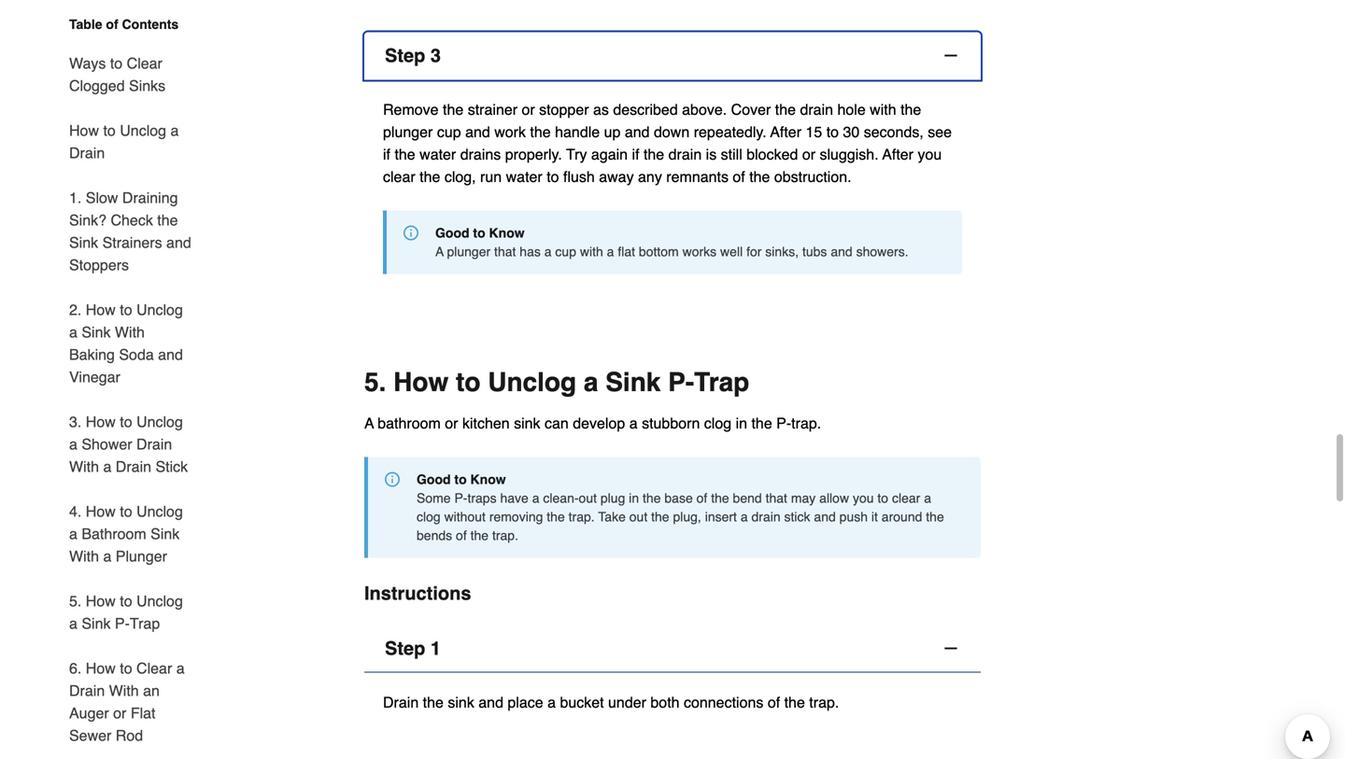 Task type: describe. For each thing, give the bounding box(es) containing it.
plunger
[[116, 548, 167, 565]]

to inside the good to know a plunger that has a cup with a flat bottom works well for sinks, tubs and showers.
[[473, 226, 486, 241]]

2. how to unclog a sink with baking soda and vinegar link
[[69, 288, 194, 400]]

clear inside remove the strainer or stopper as described above. cover the drain hole with the plunger cup and work the handle up and down repeatedly. after 15 to 30 seconds, see if the water drains properly. try again if the drain is still blocked or sluggish. after you clear the clog, run water to flush away any remnants of the obstruction.
[[383, 168, 416, 186]]

up
[[604, 123, 621, 141]]

and down described
[[625, 123, 650, 141]]

flat
[[131, 705, 156, 722]]

how for 5. how to unclog a sink p-trap link
[[86, 593, 116, 610]]

the right connections
[[785, 695, 806, 712]]

to inside 4. how to unclog a bathroom sink with a plunger
[[120, 503, 132, 521]]

5. inside 5. how to unclog a sink p-trap
[[69, 593, 82, 610]]

unclog up can
[[488, 368, 577, 398]]

sink inside 2. how to unclog a sink with baking soda and vinegar
[[82, 324, 111, 341]]

rod
[[116, 728, 143, 745]]

1 horizontal spatial 5. how to unclog a sink p-trap
[[365, 368, 750, 398]]

obstruction.
[[775, 168, 852, 186]]

some
[[417, 491, 451, 506]]

drain down step 1 in the bottom left of the page
[[383, 695, 419, 712]]

0 horizontal spatial a
[[365, 415, 374, 432]]

how to unclog a drain
[[69, 122, 179, 162]]

the down base
[[652, 510, 670, 525]]

with inside remove the strainer or stopper as described above. cover the drain hole with the plunger cup and work the handle up and down repeatedly. after 15 to 30 seconds, see if the water drains properly. try again if the drain is still blocked or sluggish. after you clear the clog, run water to flush away any remnants of the obstruction.
[[870, 101, 897, 118]]

to down plunger
[[120, 593, 132, 610]]

1 vertical spatial after
[[883, 146, 914, 163]]

a up 6.
[[69, 615, 77, 633]]

away
[[599, 168, 634, 186]]

instructions
[[365, 583, 471, 605]]

a left the flat
[[607, 244, 615, 259]]

the down 1
[[423, 695, 444, 712]]

with inside 2. how to unclog a sink with baking soda and vinegar
[[115, 324, 145, 341]]

4. how to unclog a bathroom sink with a plunger link
[[69, 490, 194, 579]]

bathroom
[[378, 415, 441, 432]]

or up obstruction. at the top right of page
[[803, 146, 816, 163]]

down
[[654, 123, 690, 141]]

the down "blocked"
[[750, 168, 771, 186]]

clogged
[[69, 77, 125, 94]]

remnants
[[667, 168, 729, 186]]

of right connections
[[768, 695, 781, 712]]

and left place
[[479, 695, 504, 712]]

sluggish.
[[820, 146, 879, 163]]

traps
[[468, 491, 497, 506]]

sink up 6.
[[82, 615, 111, 633]]

again
[[592, 146, 628, 163]]

know for traps
[[471, 473, 506, 487]]

to right the 15
[[827, 123, 839, 141]]

to up the around
[[878, 491, 889, 506]]

strainer
[[468, 101, 518, 118]]

good to know some p-traps have a clean-out plug in the base of the bend that may allow you to clear a clog without removing the trap. take out the plug, insert a drain stick and push it around the bends of the trap.
[[417, 473, 945, 544]]

1 horizontal spatial trap
[[695, 368, 750, 398]]

table
[[69, 17, 102, 32]]

0 horizontal spatial drain
[[669, 146, 702, 163]]

to inside 'how to unclog a drain'
[[103, 122, 116, 139]]

the up any
[[644, 146, 665, 163]]

4. how to unclog a bathroom sink with a plunger
[[69, 503, 183, 565]]

and up drains
[[466, 123, 490, 141]]

the right the around
[[927, 510, 945, 525]]

for
[[747, 244, 762, 259]]

0 vertical spatial water
[[420, 146, 456, 163]]

the up plug, insert at the right
[[711, 491, 730, 506]]

3. how to unclog a shower drain with a drain stick link
[[69, 400, 194, 490]]

table of contents
[[69, 17, 179, 32]]

base
[[665, 491, 693, 506]]

a down "4."
[[69, 526, 77, 543]]

a inside 'how to unclog a drain'
[[171, 122, 179, 139]]

6. how to clear a drain with an auger or flat sewer rod
[[69, 660, 185, 745]]

around
[[882, 510, 923, 525]]

works
[[683, 244, 717, 259]]

3
[[431, 45, 441, 66]]

drain inside 'how to unclog a drain'
[[69, 144, 105, 162]]

contents
[[122, 17, 179, 32]]

sink up "develop"
[[606, 368, 661, 398]]

1 horizontal spatial 5.
[[365, 368, 386, 398]]

sinks,
[[766, 244, 799, 259]]

minus image for step 1
[[942, 640, 961, 659]]

you inside good to know some p-traps have a clean-out plug in the base of the bend that may allow you to clear a clog without removing the trap. take out the plug, insert a drain stick and push it around the bends of the trap.
[[853, 491, 874, 506]]

tubs
[[803, 244, 828, 259]]

that inside good to know some p-traps have a clean-out plug in the base of the bend that may allow you to clear a clog without removing the trap. take out the plug, insert a drain stick and push it around the bends of the trap.
[[766, 491, 788, 506]]

1. slow draining sink? check the sink strainers and stoppers link
[[69, 176, 194, 288]]

6.
[[69, 660, 82, 678]]

30
[[844, 123, 860, 141]]

or up "work"
[[522, 101, 535, 118]]

allow
[[820, 491, 850, 506]]

p- up may
[[777, 415, 792, 432]]

clear inside ways to clear clogged sinks
[[127, 55, 163, 72]]

the left base
[[643, 491, 661, 506]]

baking
[[69, 346, 115, 364]]

the right cover
[[776, 101, 796, 118]]

the up properly.
[[530, 123, 551, 141]]

3.
[[69, 414, 82, 431]]

a down 3.
[[69, 436, 77, 453]]

clear inside 6. how to clear a drain with an auger or flat sewer rod
[[136, 660, 172, 678]]

clear inside good to know some p-traps have a clean-out plug in the base of the bend that may allow you to clear a clog without removing the trap. take out the plug, insert a drain stick and push it around the bends of the trap.
[[893, 491, 921, 506]]

step for step 1
[[385, 638, 426, 660]]

seconds,
[[864, 123, 924, 141]]

stick
[[156, 458, 188, 476]]

clean-
[[543, 491, 579, 506]]

0 horizontal spatial out
[[579, 491, 597, 506]]

good for some
[[417, 473, 451, 487]]

a down shower
[[103, 458, 112, 476]]

p- up the stubborn
[[668, 368, 695, 398]]

minus image for step 3
[[942, 46, 961, 65]]

the up seconds,
[[901, 101, 922, 118]]

2. how to unclog a sink with baking soda and vinegar
[[69, 301, 183, 386]]

of down without
[[456, 529, 467, 544]]

cover
[[732, 101, 771, 118]]

repeatedly.
[[694, 123, 767, 141]]

sinks
[[129, 77, 166, 94]]

to left flush
[[547, 168, 559, 186]]

properly.
[[505, 146, 562, 163]]

auger
[[69, 705, 109, 722]]

p- inside 5. how to unclog a sink p-trap
[[115, 615, 130, 633]]

have
[[500, 491, 529, 506]]

how to unclog a drain link
[[69, 108, 194, 176]]

1 horizontal spatial clog
[[705, 415, 732, 432]]

how up bathroom at the bottom
[[394, 368, 449, 398]]

bottom
[[639, 244, 679, 259]]

plunger inside the good to know a plunger that has a cup with a flat bottom works well for sinks, tubs and showers.
[[447, 244, 491, 259]]

cup inside remove the strainer or stopper as described above. cover the drain hole with the plunger cup and work the handle up and down repeatedly. after 15 to 30 seconds, see if the water drains properly. try again if the drain is still blocked or sluggish. after you clear the clog, run water to flush away any remnants of the obstruction.
[[437, 123, 461, 141]]

a bathroom or kitchen sink can develop a stubborn clog in the p-trap.
[[365, 415, 822, 432]]

hole
[[838, 101, 866, 118]]

a down bathroom
[[103, 548, 112, 565]]

in inside good to know some p-traps have a clean-out plug in the base of the bend that may allow you to clear a clog without removing the trap. take out the plug, insert a drain stick and push it around the bends of the trap.
[[629, 491, 639, 506]]

develop
[[573, 415, 626, 432]]

step 3 button
[[365, 32, 981, 80]]

drain the sink and place a bucket under both connections of the trap.
[[383, 695, 840, 712]]

how for the 4. how to unclog a bathroom sink with a plunger link
[[86, 503, 116, 521]]

step 1
[[385, 638, 441, 660]]

0 horizontal spatial after
[[771, 123, 802, 141]]

a right "develop"
[[630, 415, 638, 432]]

a inside the good to know a plunger that has a cup with a flat bottom works well for sinks, tubs and showers.
[[436, 244, 444, 259]]

to up kitchen
[[456, 368, 481, 398]]

remove
[[383, 101, 439, 118]]

take
[[599, 510, 626, 525]]

p- inside good to know some p-traps have a clean-out plug in the base of the bend that may allow you to clear a clog without removing the trap. take out the plug, insert a drain stick and push it around the bends of the trap.
[[455, 491, 468, 506]]

may
[[791, 491, 816, 506]]

bathroom
[[82, 526, 146, 543]]



Task type: locate. For each thing, give the bounding box(es) containing it.
0 vertical spatial in
[[736, 415, 748, 432]]

bend
[[733, 491, 762, 506]]

1 horizontal spatial info image
[[404, 226, 419, 241]]

stoppers
[[69, 257, 129, 274]]

good to know a plunger that has a cup with a flat bottom works well for sinks, tubs and showers.
[[436, 226, 909, 259]]

a inside 2. how to unclog a sink with baking soda and vinegar
[[69, 324, 77, 341]]

1 horizontal spatial if
[[632, 146, 640, 163]]

0 horizontal spatial you
[[853, 491, 874, 506]]

check
[[111, 212, 153, 229]]

clear up an at the bottom left of the page
[[136, 660, 172, 678]]

if down remove
[[383, 146, 391, 163]]

sink inside 4. how to unclog a bathroom sink with a plunger
[[151, 526, 180, 543]]

know inside good to know some p-traps have a clean-out plug in the base of the bend that may allow you to clear a clog without removing the trap. take out the plug, insert a drain stick and push it around the bends of the trap.
[[471, 473, 506, 487]]

drain up "stick"
[[136, 436, 172, 453]]

draining
[[122, 189, 178, 207]]

info image for good to know some p-traps have a clean-out plug in the base of the bend that may allow you to clear a clog without removing the trap. take out the plug, insert a drain stick and push it around the bends of the trap.
[[385, 473, 400, 487]]

1 vertical spatial 5.
[[69, 593, 82, 610]]

and right soda
[[158, 346, 183, 364]]

see
[[928, 123, 952, 141]]

work
[[495, 123, 526, 141]]

drain down shower
[[116, 458, 151, 476]]

you up push it
[[853, 491, 874, 506]]

0 vertical spatial you
[[918, 146, 942, 163]]

both
[[651, 695, 680, 712]]

how inside 3. how to unclog a shower drain with a drain stick
[[86, 414, 116, 431]]

unclog inside 2. how to unclog a sink with baking soda and vinegar
[[136, 301, 183, 319]]

plunger
[[383, 123, 433, 141], [447, 244, 491, 259]]

1 vertical spatial 5. how to unclog a sink p-trap
[[69, 593, 183, 633]]

1 horizontal spatial water
[[506, 168, 543, 186]]

0 vertical spatial plunger
[[383, 123, 433, 141]]

how down plunger
[[86, 593, 116, 610]]

plunger down remove
[[383, 123, 433, 141]]

the left strainer
[[443, 101, 464, 118]]

0 horizontal spatial cup
[[437, 123, 461, 141]]

know for that
[[489, 226, 525, 241]]

0 vertical spatial cup
[[437, 123, 461, 141]]

above.
[[682, 101, 727, 118]]

1 vertical spatial clear
[[893, 491, 921, 506]]

a right has
[[545, 244, 552, 259]]

plunger inside remove the strainer or stopper as described above. cover the drain hole with the plunger cup and work the handle up and down repeatedly. after 15 to 30 seconds, see if the water drains properly. try again if the drain is still blocked or sluggish. after you clear the clog, run water to flush away any remnants of the obstruction.
[[383, 123, 433, 141]]

minus image
[[942, 46, 961, 65], [942, 640, 961, 659]]

1 horizontal spatial you
[[918, 146, 942, 163]]

how right 6.
[[86, 660, 116, 678]]

that left may
[[766, 491, 788, 506]]

0 horizontal spatial plunger
[[383, 123, 433, 141]]

with inside 3. how to unclog a shower drain with a drain stick
[[69, 458, 99, 476]]

0 vertical spatial trap
[[695, 368, 750, 398]]

unclog down plunger
[[136, 593, 183, 610]]

2 vertical spatial drain
[[752, 510, 781, 525]]

to down clogged
[[103, 122, 116, 139]]

p-
[[668, 368, 695, 398], [777, 415, 792, 432], [455, 491, 468, 506], [115, 615, 130, 633]]

is
[[706, 146, 717, 163]]

handle
[[555, 123, 600, 141]]

can
[[545, 415, 569, 432]]

removing
[[490, 510, 543, 525]]

unclog
[[120, 122, 166, 139], [136, 301, 183, 319], [488, 368, 577, 398], [136, 414, 183, 431], [136, 503, 183, 521], [136, 593, 183, 610]]

info image
[[404, 226, 419, 241], [385, 473, 400, 487]]

sink up plunger
[[151, 526, 180, 543]]

how inside 4. how to unclog a bathroom sink with a plunger
[[86, 503, 116, 521]]

unclog inside 'how to unclog a drain'
[[120, 122, 166, 139]]

2 horizontal spatial drain
[[800, 101, 834, 118]]

1 horizontal spatial after
[[883, 146, 914, 163]]

0 horizontal spatial water
[[420, 146, 456, 163]]

ways
[[69, 55, 106, 72]]

out left plug
[[579, 491, 597, 506]]

good
[[436, 226, 470, 241], [417, 473, 451, 487]]

1 horizontal spatial cup
[[556, 244, 577, 259]]

of up plug, insert at the right
[[697, 491, 708, 506]]

cup up drains
[[437, 123, 461, 141]]

step
[[385, 45, 426, 66], [385, 638, 426, 660]]

1 horizontal spatial drain
[[752, 510, 781, 525]]

water down properly.
[[506, 168, 543, 186]]

and inside "1. slow draining sink? check the sink strainers and stoppers"
[[166, 234, 191, 251]]

with inside the good to know a plunger that has a cup with a flat bottom works well for sinks, tubs and showers.
[[580, 244, 604, 259]]

1 horizontal spatial out
[[630, 510, 648, 525]]

ways to clear clogged sinks
[[69, 55, 166, 94]]

trap.
[[792, 415, 822, 432], [569, 510, 595, 525], [493, 529, 519, 544], [810, 695, 840, 712]]

with
[[115, 324, 145, 341], [69, 458, 99, 476], [69, 548, 99, 565], [109, 683, 139, 700]]

1 horizontal spatial in
[[736, 415, 748, 432]]

1 vertical spatial in
[[629, 491, 639, 506]]

good down clog,
[[436, 226, 470, 241]]

0 vertical spatial with
[[870, 101, 897, 118]]

1
[[431, 638, 441, 660]]

place
[[508, 695, 544, 712]]

out
[[579, 491, 597, 506], [630, 510, 648, 525]]

step for step 3
[[385, 45, 426, 66]]

minus image inside step 1 button
[[942, 640, 961, 659]]

or left flat
[[113, 705, 127, 722]]

know up traps
[[471, 473, 506, 487]]

as
[[594, 101, 609, 118]]

step left 1
[[385, 638, 426, 660]]

know inside the good to know a plunger that has a cup with a flat bottom works well for sinks, tubs and showers.
[[489, 226, 525, 241]]

and inside 2. how to unclog a sink with baking soda and vinegar
[[158, 346, 183, 364]]

with left an at the bottom left of the page
[[109, 683, 139, 700]]

stick and
[[785, 510, 836, 525]]

0 horizontal spatial 5. how to unclog a sink p-trap
[[69, 593, 183, 633]]

0 horizontal spatial if
[[383, 146, 391, 163]]

the
[[443, 101, 464, 118], [776, 101, 796, 118], [901, 101, 922, 118], [530, 123, 551, 141], [395, 146, 416, 163], [644, 146, 665, 163], [420, 168, 441, 186], [750, 168, 771, 186], [157, 212, 178, 229], [752, 415, 773, 432], [643, 491, 661, 506], [711, 491, 730, 506], [547, 510, 565, 525], [652, 510, 670, 525], [927, 510, 945, 525], [471, 529, 489, 544], [423, 695, 444, 712], [785, 695, 806, 712]]

how inside 6. how to clear a drain with an auger or flat sewer rod
[[86, 660, 116, 678]]

sink?
[[69, 212, 107, 229]]

0 vertical spatial step
[[385, 45, 426, 66]]

of right table
[[106, 17, 118, 32]]

if
[[383, 146, 391, 163], [632, 146, 640, 163]]

0 vertical spatial minus image
[[942, 46, 961, 65]]

a down the bend
[[741, 510, 748, 525]]

1 vertical spatial trap
[[130, 615, 160, 633]]

unclog inside 3. how to unclog a shower drain with a drain stick
[[136, 414, 183, 431]]

clog down some
[[417, 510, 441, 525]]

1 horizontal spatial plunger
[[447, 244, 491, 259]]

unclog inside 4. how to unclog a bathroom sink with a plunger
[[136, 503, 183, 521]]

well
[[721, 244, 743, 259]]

1 step from the top
[[385, 45, 426, 66]]

with
[[870, 101, 897, 118], [580, 244, 604, 259]]

1 horizontal spatial that
[[766, 491, 788, 506]]

under
[[608, 695, 647, 712]]

unclog down "stick"
[[136, 503, 183, 521]]

1 vertical spatial with
[[580, 244, 604, 259]]

and showers.
[[831, 244, 909, 259]]

0 horizontal spatial in
[[629, 491, 639, 506]]

stubborn
[[642, 415, 700, 432]]

the down remove
[[395, 146, 416, 163]]

1 vertical spatial you
[[853, 491, 874, 506]]

1 horizontal spatial clear
[[893, 491, 921, 506]]

sink left place
[[448, 695, 475, 712]]

sink
[[69, 234, 98, 251], [82, 324, 111, 341], [606, 368, 661, 398], [151, 526, 180, 543], [82, 615, 111, 633]]

the inside "1. slow draining sink? check the sink strainers and stoppers"
[[157, 212, 178, 229]]

sewer
[[69, 728, 112, 745]]

0 vertical spatial sink
[[514, 415, 541, 432]]

0 horizontal spatial that
[[494, 244, 516, 259]]

of down still on the top of the page
[[733, 168, 746, 186]]

1 vertical spatial know
[[471, 473, 506, 487]]

to up shower
[[120, 414, 132, 431]]

clear up the around
[[893, 491, 921, 506]]

push it
[[840, 510, 879, 525]]

after
[[771, 123, 802, 141], [883, 146, 914, 163]]

good inside good to know some p-traps have a clean-out plug in the base of the bend that may allow you to clear a clog without removing the trap. take out the plug, insert a drain stick and push it around the bends of the trap.
[[417, 473, 451, 487]]

sink down sink?
[[69, 234, 98, 251]]

5. how to unclog a sink p-trap link
[[69, 579, 194, 647]]

sink inside "1. slow draining sink? check the sink strainers and stoppers"
[[69, 234, 98, 251]]

1 vertical spatial minus image
[[942, 640, 961, 659]]

0 vertical spatial 5.
[[365, 368, 386, 398]]

with inside 6. how to clear a drain with an auger or flat sewer rod
[[109, 683, 139, 700]]

blocked
[[747, 146, 799, 163]]

a down "2." on the left of page
[[69, 324, 77, 341]]

ways to clear clogged sinks link
[[69, 41, 194, 108]]

how inside 'how to unclog a drain'
[[69, 122, 99, 139]]

1 vertical spatial that
[[766, 491, 788, 506]]

bucket
[[560, 695, 604, 712]]

4.
[[69, 503, 82, 521]]

a right have
[[532, 491, 540, 506]]

how inside 2. how to unclog a sink with baking soda and vinegar
[[86, 301, 116, 319]]

1 vertical spatial sink
[[448, 695, 475, 712]]

a right allow
[[925, 491, 932, 506]]

1. slow draining sink? check the sink strainers and stoppers
[[69, 189, 191, 274]]

any
[[638, 168, 663, 186]]

1 horizontal spatial a
[[436, 244, 444, 259]]

0 horizontal spatial 5.
[[69, 593, 82, 610]]

1 vertical spatial out
[[630, 510, 648, 525]]

that inside the good to know a plunger that has a cup with a flat bottom works well for sinks, tubs and showers.
[[494, 244, 516, 259]]

0 vertical spatial good
[[436, 226, 470, 241]]

a left has
[[436, 244, 444, 259]]

flush
[[564, 168, 595, 186]]

0 vertical spatial drain
[[800, 101, 834, 118]]

2 step from the top
[[385, 638, 426, 660]]

1 vertical spatial cup
[[556, 244, 577, 259]]

cup right has
[[556, 244, 577, 259]]

the up the bend
[[752, 415, 773, 432]]

flat
[[618, 244, 636, 259]]

drain up the 15
[[800, 101, 834, 118]]

to inside 2. how to unclog a sink with baking soda and vinegar
[[120, 301, 132, 319]]

0 horizontal spatial sink
[[448, 695, 475, 712]]

to inside 3. how to unclog a shower drain with a drain stick
[[120, 414, 132, 431]]

good for a
[[436, 226, 470, 241]]

in right the stubborn
[[736, 415, 748, 432]]

plug, insert
[[673, 510, 737, 525]]

step 1 button
[[365, 626, 981, 673]]

1.
[[69, 189, 82, 207]]

unclog for 2. how to unclog a sink with baking soda and vinegar link at the left of page
[[136, 301, 183, 319]]

to right the ways
[[110, 55, 123, 72]]

the down 'clean-'
[[547, 510, 565, 525]]

with down shower
[[69, 458, 99, 476]]

to inside ways to clear clogged sinks
[[110, 55, 123, 72]]

2 if from the left
[[632, 146, 640, 163]]

described
[[613, 101, 678, 118]]

stopper
[[539, 101, 589, 118]]

1 vertical spatial clear
[[136, 660, 172, 678]]

unclog inside 5. how to unclog a sink p-trap
[[136, 593, 183, 610]]

1 vertical spatial step
[[385, 638, 426, 660]]

sink up baking
[[82, 324, 111, 341]]

after down seconds,
[[883, 146, 914, 163]]

with inside 4. how to unclog a bathroom sink with a plunger
[[69, 548, 99, 565]]

0 vertical spatial a
[[436, 244, 444, 259]]

1 vertical spatial plunger
[[447, 244, 491, 259]]

2 minus image from the top
[[942, 640, 961, 659]]

cup
[[437, 123, 461, 141], [556, 244, 577, 259]]

drain up auger
[[69, 683, 105, 700]]

try
[[567, 146, 587, 163]]

and
[[466, 123, 490, 141], [625, 123, 650, 141], [166, 234, 191, 251], [158, 346, 183, 364], [479, 695, 504, 712]]

bends
[[417, 529, 453, 544]]

how up shower
[[86, 414, 116, 431]]

drain inside good to know some p-traps have a clean-out plug in the base of the bend that may allow you to clear a clog without removing the trap. take out the plug, insert a drain stick and push it around the bends of the trap.
[[752, 510, 781, 525]]

to inside 6. how to clear a drain with an auger or flat sewer rod
[[120, 660, 132, 678]]

0 vertical spatial out
[[579, 491, 597, 506]]

1 vertical spatial water
[[506, 168, 543, 186]]

0 horizontal spatial info image
[[385, 473, 400, 487]]

has
[[520, 244, 541, 259]]

0 vertical spatial clear
[[127, 55, 163, 72]]

1 vertical spatial a
[[365, 415, 374, 432]]

a down 5. how to unclog a sink p-trap link
[[176, 660, 185, 678]]

soda
[[119, 346, 154, 364]]

drains
[[461, 146, 501, 163]]

a inside 6. how to clear a drain with an auger or flat sewer rod
[[176, 660, 185, 678]]

after up "blocked"
[[771, 123, 802, 141]]

a
[[171, 122, 179, 139], [545, 244, 552, 259], [607, 244, 615, 259], [69, 324, 77, 341], [584, 368, 599, 398], [630, 415, 638, 432], [69, 436, 77, 453], [103, 458, 112, 476], [532, 491, 540, 506], [925, 491, 932, 506], [741, 510, 748, 525], [69, 526, 77, 543], [103, 548, 112, 565], [69, 615, 77, 633], [176, 660, 185, 678], [548, 695, 556, 712]]

vinegar
[[69, 369, 120, 386]]

the down without
[[471, 529, 489, 544]]

a right place
[[548, 695, 556, 712]]

1 minus image from the top
[[942, 46, 961, 65]]

good inside the good to know a plunger that has a cup with a flat bottom works well for sinks, tubs and showers.
[[436, 226, 470, 241]]

to up flat
[[120, 660, 132, 678]]

a left bathroom at the bottom
[[365, 415, 374, 432]]

info image for good to know a plunger that has a cup with a flat bottom works well for sinks, tubs and showers.
[[404, 226, 419, 241]]

0 vertical spatial know
[[489, 226, 525, 241]]

1 vertical spatial clog
[[417, 510, 441, 525]]

you down see
[[918, 146, 942, 163]]

the down draining at the left of page
[[157, 212, 178, 229]]

of inside remove the strainer or stopper as described above. cover the drain hole with the plunger cup and work the handle up and down repeatedly. after 15 to 30 seconds, see if the water drains properly. try again if the drain is still blocked or sluggish. after you clear the clog, run water to flush away any remnants of the obstruction.
[[733, 168, 746, 186]]

0 vertical spatial info image
[[404, 226, 419, 241]]

trap
[[695, 368, 750, 398], [130, 615, 160, 633]]

drain
[[69, 144, 105, 162], [136, 436, 172, 453], [116, 458, 151, 476], [69, 683, 105, 700], [383, 695, 419, 712]]

clear left clog,
[[383, 168, 416, 186]]

a up a bathroom or kitchen sink can develop a stubborn clog in the p-trap.
[[584, 368, 599, 398]]

slow
[[86, 189, 118, 207]]

or inside 6. how to clear a drain with an auger or flat sewer rod
[[113, 705, 127, 722]]

to up without
[[455, 473, 467, 487]]

1 if from the left
[[383, 146, 391, 163]]

how for 6. how to clear a drain with an auger or flat sewer rod link
[[86, 660, 116, 678]]

1 vertical spatial good
[[417, 473, 451, 487]]

a down ways to clear clogged sinks link
[[171, 122, 179, 139]]

15
[[806, 123, 823, 141]]

plug
[[601, 491, 626, 506]]

minus image inside step 3 button
[[942, 46, 961, 65]]

5. up bathroom at the bottom
[[365, 368, 386, 398]]

drain up 1.
[[69, 144, 105, 162]]

step inside button
[[385, 638, 426, 660]]

still
[[721, 146, 743, 163]]

how for 3. how to unclog a shower drain with a drain stick link
[[86, 414, 116, 431]]

connections
[[684, 695, 764, 712]]

shower
[[82, 436, 132, 453]]

strainers
[[102, 234, 162, 251]]

unclog for 5. how to unclog a sink p-trap link
[[136, 593, 183, 610]]

with left the flat
[[580, 244, 604, 259]]

0 horizontal spatial trap
[[130, 615, 160, 633]]

0 vertical spatial after
[[771, 123, 802, 141]]

0 vertical spatial clear
[[383, 168, 416, 186]]

unclog for 3. how to unclog a shower drain with a drain stick link
[[136, 414, 183, 431]]

5. how to unclog a sink p-trap up can
[[365, 368, 750, 398]]

the left clog,
[[420, 168, 441, 186]]

out right take
[[630, 510, 648, 525]]

1 vertical spatial info image
[[385, 473, 400, 487]]

or left kitchen
[[445, 415, 458, 432]]

0 vertical spatial 5. how to unclog a sink p-trap
[[365, 368, 750, 398]]

0 horizontal spatial clog
[[417, 510, 441, 525]]

1 horizontal spatial with
[[870, 101, 897, 118]]

unclog for the 4. how to unclog a bathroom sink with a plunger link
[[136, 503, 183, 521]]

trap inside 5. how to unclog a sink p-trap
[[130, 615, 160, 633]]

0 vertical spatial clog
[[705, 415, 732, 432]]

0 horizontal spatial clear
[[383, 168, 416, 186]]

you inside remove the strainer or stopper as described above. cover the drain hole with the plunger cup and work the handle up and down repeatedly. after 15 to 30 seconds, see if the water drains properly. try again if the drain is still blocked or sluggish. after you clear the clog, run water to flush away any remnants of the obstruction.
[[918, 146, 942, 163]]

in right plug
[[629, 491, 639, 506]]

to
[[110, 55, 123, 72], [103, 122, 116, 139], [827, 123, 839, 141], [547, 168, 559, 186], [473, 226, 486, 241], [120, 301, 132, 319], [456, 368, 481, 398], [120, 414, 132, 431], [455, 473, 467, 487], [878, 491, 889, 506], [120, 503, 132, 521], [120, 593, 132, 610], [120, 660, 132, 678]]

clog inside good to know some p-traps have a clean-out plug in the base of the bend that may allow you to clear a clog without removing the trap. take out the plug, insert a drain stick and push it around the bends of the trap.
[[417, 510, 441, 525]]

3. how to unclog a shower drain with a drain stick
[[69, 414, 188, 476]]

step inside button
[[385, 45, 426, 66]]

how for 2. how to unclog a sink with baking soda and vinegar link at the left of page
[[86, 301, 116, 319]]

clog,
[[445, 168, 476, 186]]

table of contents element
[[54, 15, 194, 760]]

5. how to unclog a sink p-trap inside the table of contents element
[[69, 593, 183, 633]]

drain inside 6. how to clear a drain with an auger or flat sewer rod
[[69, 683, 105, 700]]

to down run
[[473, 226, 486, 241]]

1 horizontal spatial sink
[[514, 415, 541, 432]]

0 horizontal spatial with
[[580, 244, 604, 259]]

or
[[522, 101, 535, 118], [803, 146, 816, 163], [445, 415, 458, 432], [113, 705, 127, 722]]

unclog down sinks
[[120, 122, 166, 139]]

0 vertical spatial that
[[494, 244, 516, 259]]

1 vertical spatial drain
[[669, 146, 702, 163]]

clear up sinks
[[127, 55, 163, 72]]

unclog up "stick"
[[136, 414, 183, 431]]

to up bathroom
[[120, 503, 132, 521]]

cup inside the good to know a plunger that has a cup with a flat bottom works well for sinks, tubs and showers.
[[556, 244, 577, 259]]

with up soda
[[115, 324, 145, 341]]



Task type: vqa. For each thing, say whether or not it's contained in the screenshot.
with in the REMOVE THE STRAINER OR STOPPER AS DESCRIBED ABOVE. COVER THE DRAIN HOLE WITH THE PLUNGER CUP AND WORK THE HANDLE UP AND DOWN REPEATEDLY. AFTER 15 TO 30 SECONDS, SEE IF THE WATER DRAINS PROPERLY. TRY AGAIN IF THE DRAIN IS STILL BLOCKED OR SLUGGISH. AFTER YOU CLEAR THE CLOG, RUN WATER TO FLUSH AWAY ANY REMNANTS OF THE OBSTRUCTION.
yes



